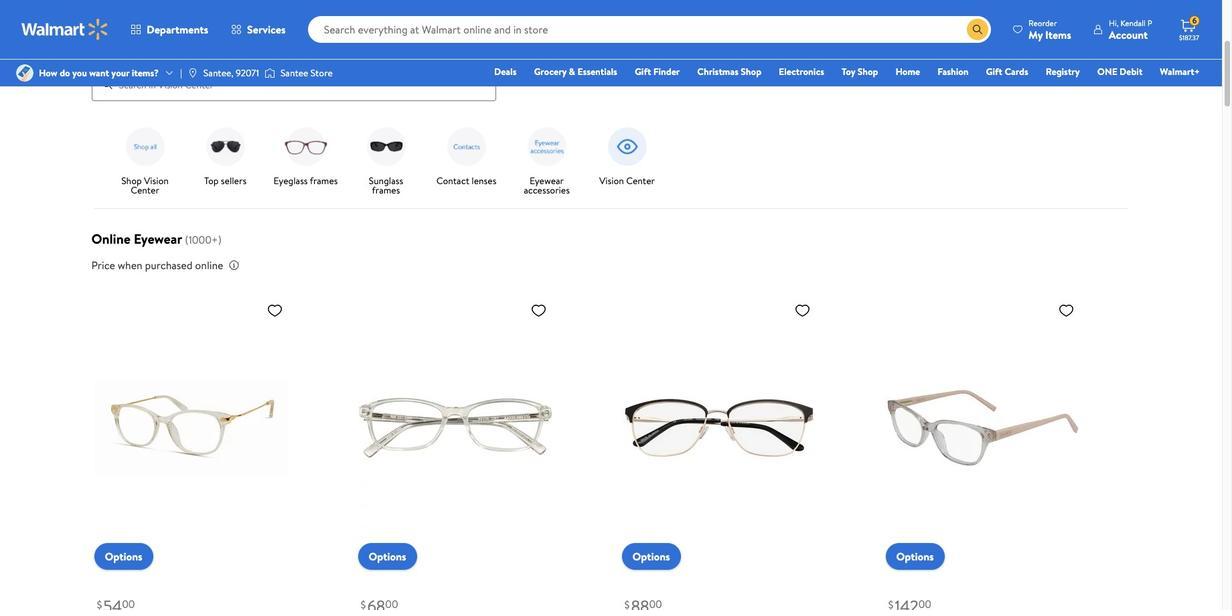 Task type: locate. For each thing, give the bounding box(es) containing it.
when
[[118, 258, 143, 272]]

frames down sunglass frames image
[[372, 183, 400, 197]]

0 horizontal spatial vision
[[144, 174, 169, 187]]

 image
[[16, 64, 33, 82], [265, 66, 275, 80]]

2 options link from the left
[[358, 543, 417, 570]]

sunglass frames
[[369, 174, 403, 197]]

options link for designer looks for less women's wop69 crystal/gold frames image
[[94, 543, 153, 570]]

0 horizontal spatial frames
[[310, 174, 338, 187]]

1 options from the left
[[105, 549, 142, 564]]

2 horizontal spatial shop
[[858, 65, 879, 78]]

dkny large plastic rectangle image
[[886, 297, 1080, 559]]

toy shop
[[842, 65, 879, 78]]

1 options link from the left
[[94, 543, 153, 570]]

4 options link from the left
[[886, 543, 945, 570]]

 image
[[187, 68, 198, 78]]

add to favorites list, hard candy womens prescription glasses, highbrow image
[[795, 302, 811, 319]]

walmart image
[[21, 19, 109, 40]]

6
[[1193, 15, 1197, 26]]

center down vision center image
[[627, 174, 655, 187]]

gift cards link
[[981, 64, 1035, 79]]

grocery & essentials
[[534, 65, 618, 78]]

3 options from the left
[[633, 549, 670, 564]]

shop right the toy
[[858, 65, 879, 78]]

designer looks for less women's wop69 crystal/gold frames image
[[94, 297, 288, 559]]

frames for eyeglass frames
[[310, 174, 338, 187]]

options
[[105, 549, 142, 564], [369, 549, 406, 564], [633, 549, 670, 564], [897, 549, 934, 564]]

finder
[[654, 65, 680, 78]]

eyewear accessories link
[[512, 122, 582, 197]]

gift left cards
[[987, 65, 1003, 78]]

4 options from the left
[[897, 549, 934, 564]]

1 horizontal spatial  image
[[265, 66, 275, 80]]

eyewear accessories image
[[523, 122, 571, 171]]

shop vision center link
[[110, 122, 180, 197]]

1 horizontal spatial shop
[[741, 65, 762, 78]]

1 horizontal spatial gift
[[987, 65, 1003, 78]]

options for designer looks for less women's wop69 crystal/gold frames image
[[105, 549, 142, 564]]

0 vertical spatial eyewear
[[530, 174, 564, 187]]

registry
[[1046, 65, 1080, 78]]

options link
[[94, 543, 153, 570], [358, 543, 417, 570], [622, 543, 681, 570], [886, 543, 945, 570]]

home
[[896, 65, 921, 78]]

gift for gift finder
[[635, 65, 651, 78]]

shop for toy shop
[[858, 65, 879, 78]]

services button
[[220, 13, 297, 46]]

(1000+)
[[185, 232, 222, 247]]

shop down the shop vision center image
[[121, 174, 142, 187]]

do
[[60, 66, 70, 80]]

eyewear accessories
[[524, 174, 570, 197]]

1 horizontal spatial vision
[[600, 174, 624, 187]]

|
[[180, 66, 182, 80]]

eyewear
[[530, 174, 564, 187], [134, 230, 182, 248]]

gift for gift cards
[[987, 65, 1003, 78]]

reorder my items
[[1029, 17, 1072, 42]]

 image right 92071
[[265, 66, 275, 80]]

options link for hard candy womens prescription glasses, highbrow image
[[622, 543, 681, 570]]

1 horizontal spatial eyewear
[[530, 174, 564, 187]]

search
[[91, 42, 127, 58]]

how
[[39, 66, 57, 80]]

gift
[[635, 65, 651, 78], [987, 65, 1003, 78]]

0 horizontal spatial eyewear
[[134, 230, 182, 248]]

0 horizontal spatial shop
[[121, 174, 142, 187]]

1 horizontal spatial frames
[[372, 183, 400, 197]]

shop
[[741, 65, 762, 78], [858, 65, 879, 78], [121, 174, 142, 187]]

sunglass frames image
[[362, 122, 410, 171]]

shop vision center image
[[121, 122, 169, 171]]

2 gift from the left
[[987, 65, 1003, 78]]

departments button
[[119, 13, 220, 46]]

frames for sunglass frames
[[372, 183, 400, 197]]

vision down vision center image
[[600, 174, 624, 187]]

search icon image
[[973, 24, 984, 35]]

sunglass
[[369, 174, 403, 187]]

christmas shop link
[[692, 64, 768, 79]]

vision center
[[600, 174, 655, 187]]

contact lenses image
[[443, 122, 491, 171]]

one debit
[[1098, 65, 1143, 78]]

shop inside shop vision center
[[121, 174, 142, 187]]

3 options link from the left
[[622, 543, 681, 570]]

1 vertical spatial eyewear
[[134, 230, 182, 248]]

 image left how
[[16, 64, 33, 82]]

&
[[569, 65, 576, 78]]

add to favorites list, dkny large plastic rectangle image
[[1059, 302, 1075, 319]]

vision center link
[[593, 122, 662, 188]]

vision
[[144, 174, 169, 187], [600, 174, 624, 187]]

online
[[91, 230, 131, 248]]

center down the shop vision center image
[[131, 183, 159, 197]]

frames inside sunglass frames
[[372, 183, 400, 197]]

lenses
[[472, 174, 497, 187]]

vision down the shop vision center image
[[144, 174, 169, 187]]

frames right the eyeglass
[[310, 174, 338, 187]]

items?
[[132, 66, 159, 80]]

contact
[[437, 174, 470, 187]]

0 horizontal spatial  image
[[16, 64, 33, 82]]

1 vision from the left
[[144, 174, 169, 187]]

gift finder link
[[629, 64, 686, 79]]

gift cards
[[987, 65, 1029, 78]]

options link for dkny large plastic rectangle image at the right of the page
[[886, 543, 945, 570]]

electronics
[[779, 65, 825, 78]]

2 options from the left
[[369, 549, 406, 564]]

shop right christmas
[[741, 65, 762, 78]]

options link for bio eyes women's be226 hibiscus crystal eyeglass frames image
[[358, 543, 417, 570]]

center
[[627, 174, 655, 187], [131, 183, 159, 197]]

1 gift from the left
[[635, 65, 651, 78]]

eyewear down eyewear accessories image
[[530, 174, 564, 187]]

toy
[[842, 65, 856, 78]]

gift left finder
[[635, 65, 651, 78]]

p
[[1148, 17, 1153, 28]]

sort and filter section element
[[75, 0, 1147, 26]]

how do you want your items?
[[39, 66, 159, 80]]

account
[[1109, 27, 1148, 42]]

0 horizontal spatial center
[[131, 183, 159, 197]]

eyewear up price when purchased online on the top left of page
[[134, 230, 182, 248]]

contact lenses
[[437, 174, 497, 187]]

0 horizontal spatial gift
[[635, 65, 651, 78]]

essentials
[[578, 65, 618, 78]]

frames
[[310, 174, 338, 187], [372, 183, 400, 197]]

shop vision center
[[121, 174, 169, 197]]

want
[[89, 66, 109, 80]]

$187.37
[[1180, 33, 1200, 42]]



Task type: describe. For each thing, give the bounding box(es) containing it.
contact lenses link
[[432, 122, 501, 188]]

Search search field
[[75, 42, 1147, 101]]

eyeglass frames link
[[271, 122, 341, 188]]

home link
[[890, 64, 927, 79]]

toy shop link
[[836, 64, 885, 79]]

fashion
[[938, 65, 969, 78]]

one
[[1098, 65, 1118, 78]]

Search search field
[[308, 16, 992, 43]]

cards
[[1005, 65, 1029, 78]]

top sellers
[[204, 174, 247, 187]]

deals link
[[488, 64, 523, 79]]

online eyewear (1000+)
[[91, 230, 222, 248]]

deals
[[494, 65, 517, 78]]

registry link
[[1040, 64, 1087, 79]]

grocery
[[534, 65, 567, 78]]

options for dkny large plastic rectangle image at the right of the page
[[897, 549, 934, 564]]

92071
[[236, 66, 259, 80]]

legal information image
[[229, 260, 239, 270]]

price
[[91, 258, 115, 272]]

eyeglass frames
[[274, 174, 338, 187]]

6 $187.37
[[1180, 15, 1200, 42]]

debit
[[1120, 65, 1143, 78]]

fashion link
[[932, 64, 975, 79]]

eyewear inside eyewear accessories
[[530, 174, 564, 187]]

santee
[[281, 66, 308, 80]]

reorder
[[1029, 17, 1058, 28]]

your
[[111, 66, 130, 80]]

santee, 92071
[[204, 66, 259, 80]]

purchased
[[145, 258, 193, 272]]

Search in Vision Center search field
[[91, 69, 496, 101]]

1 horizontal spatial center
[[627, 174, 655, 187]]

christmas
[[698, 65, 739, 78]]

add to favorites list, bio eyes women's be226 hibiscus crystal eyeglass frames image
[[531, 302, 547, 319]]

grocery & essentials link
[[528, 64, 624, 79]]

christmas shop
[[698, 65, 762, 78]]

Walmart Site-Wide search field
[[308, 16, 992, 43]]

search image
[[102, 79, 113, 90]]

one debit link
[[1092, 64, 1149, 79]]

walmart+ link
[[1155, 64, 1207, 79]]

options for bio eyes women's be226 hibiscus crystal eyeglass frames image
[[369, 549, 406, 564]]

top sellers link
[[191, 122, 260, 188]]

vision center image
[[603, 122, 652, 171]]

options for hard candy womens prescription glasses, highbrow image
[[633, 549, 670, 564]]

hi, kendall p account
[[1109, 17, 1153, 42]]

top
[[204, 174, 219, 187]]

bio eyes women's be226 hibiscus crystal eyeglass frames image
[[358, 297, 552, 559]]

sunglass frames link
[[351, 122, 421, 197]]

sellers
[[221, 174, 247, 187]]

you
[[72, 66, 87, 80]]

top sellers image
[[201, 122, 250, 171]]

eyeglass
[[274, 174, 308, 187]]

gift finder
[[635, 65, 680, 78]]

services
[[247, 22, 286, 37]]

shop for christmas shop
[[741, 65, 762, 78]]

santee store
[[281, 66, 333, 80]]

eyeglass frames image
[[282, 122, 330, 171]]

price when purchased online
[[91, 258, 223, 272]]

electronics link
[[773, 64, 831, 79]]

2 vision from the left
[[600, 174, 624, 187]]

store
[[311, 66, 333, 80]]

online
[[195, 258, 223, 272]]

hi,
[[1109, 17, 1119, 28]]

center inside shop vision center
[[131, 183, 159, 197]]

accessories
[[524, 183, 570, 197]]

 image for how do you want your items?
[[16, 64, 33, 82]]

hard candy womens prescription glasses, highbrow image
[[622, 297, 816, 559]]

 image for santee store
[[265, 66, 275, 80]]

santee,
[[204, 66, 234, 80]]

my
[[1029, 27, 1043, 42]]

departments
[[147, 22, 208, 37]]

items
[[1046, 27, 1072, 42]]

add to favorites list, designer looks for less women's wop69 crystal/gold frames image
[[267, 302, 283, 319]]

walmart+
[[1161, 65, 1201, 78]]

vision inside shop vision center
[[144, 174, 169, 187]]

kendall
[[1121, 17, 1146, 28]]



Task type: vqa. For each thing, say whether or not it's contained in the screenshot.
C, to the left
no



